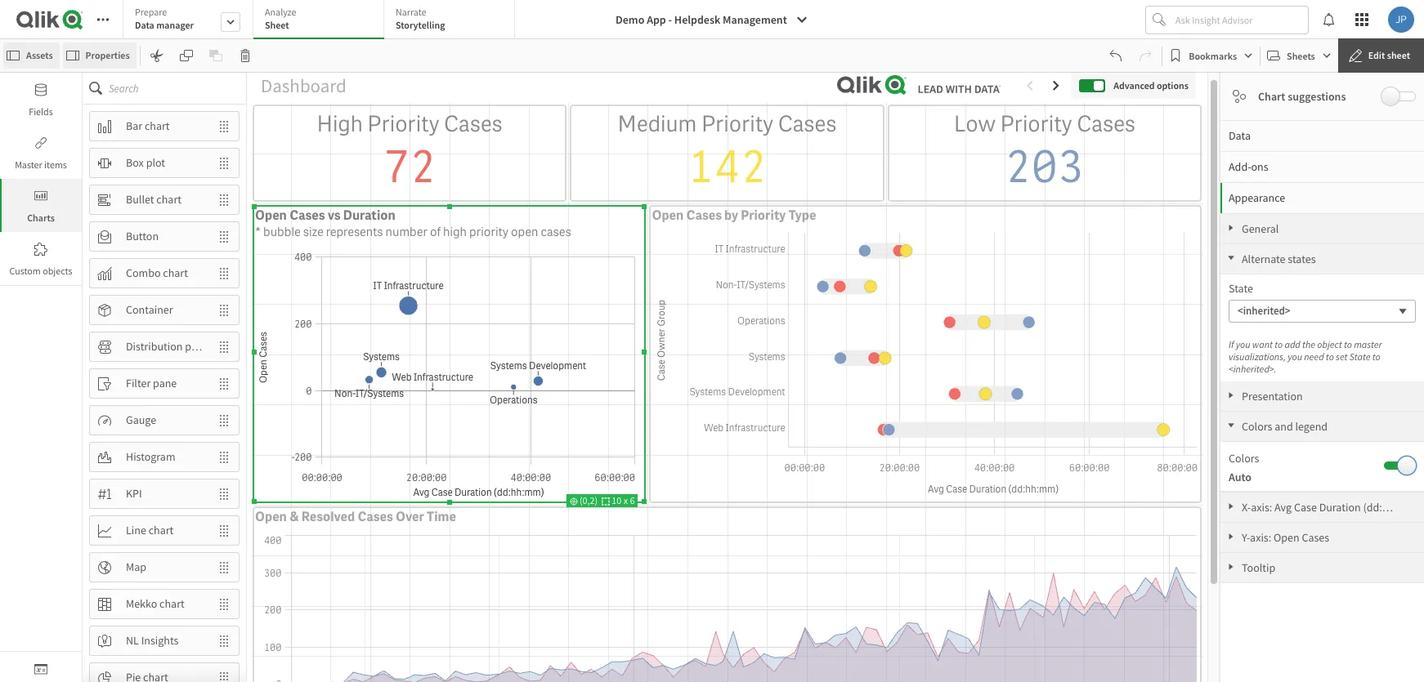 Task type: vqa. For each thing, say whether or not it's contained in the screenshot.
the C
no



Task type: locate. For each thing, give the bounding box(es) containing it.
triangle right image
[[1221, 503, 1242, 511], [1221, 564, 1242, 572]]

move image for gauge
[[209, 407, 239, 435]]

demo app - helpdesk management button
[[606, 7, 819, 33]]

type
[[789, 207, 817, 224]]

prepare
[[135, 6, 167, 18]]

2 triangle right image from the top
[[1221, 392, 1242, 400]]

colors up auto
[[1229, 451, 1260, 466]]

1 horizontal spatial state
[[1350, 351, 1371, 363]]

chart suggestions
[[1259, 89, 1347, 104]]

low priority cases 203
[[954, 110, 1136, 196]]

1 vertical spatial duration
[[1320, 501, 1362, 515]]

1 horizontal spatial duration
[[1320, 501, 1362, 515]]

open
[[255, 207, 287, 224], [652, 207, 684, 224], [255, 509, 287, 526], [1274, 531, 1300, 546]]

7 move image from the top
[[209, 554, 239, 582]]

prepare data manager
[[135, 6, 194, 31]]

1 vertical spatial triangle right image
[[1221, 392, 1242, 400]]

1 vertical spatial state
[[1350, 351, 1371, 363]]

analyze sheet
[[265, 6, 296, 31]]

plot
[[146, 155, 165, 170], [185, 340, 204, 354]]

state down triangle bottom image at the top right of the page
[[1229, 281, 1254, 296]]

x-
[[1242, 501, 1252, 515]]

y-axis: open cases
[[1242, 531, 1330, 546]]

data inside tab
[[1229, 128, 1251, 143]]

add
[[1285, 339, 1301, 351]]

triangle right image down auto
[[1221, 503, 1242, 511]]

tab list
[[123, 0, 521, 41]]

0 horizontal spatial state
[[1229, 281, 1254, 296]]

duration right case
[[1320, 501, 1362, 515]]

narrate storytelling
[[396, 6, 445, 31]]

1 vertical spatial triangle right image
[[1221, 564, 1242, 572]]

1 horizontal spatial data
[[1229, 128, 1251, 143]]

demo
[[616, 12, 645, 27]]

move image
[[209, 149, 239, 177], [209, 223, 239, 251], [209, 260, 239, 287], [209, 333, 239, 361], [209, 407, 239, 435], [209, 481, 239, 508], [209, 554, 239, 582], [209, 591, 239, 619]]

colors auto
[[1229, 451, 1260, 485]]

alternate
[[1242, 252, 1286, 267]]

2 vertical spatial triangle right image
[[1221, 533, 1242, 541]]

6
[[630, 495, 635, 507]]

5 move image from the top
[[209, 407, 239, 435]]

fields
[[29, 106, 53, 118]]

legend
[[1296, 420, 1328, 434]]

colors left and on the bottom of page
[[1242, 420, 1273, 434]]

4 move image from the top
[[209, 370, 239, 398]]

142
[[688, 138, 767, 196]]

0 horizontal spatial you
[[1236, 339, 1251, 351]]

0 vertical spatial plot
[[146, 155, 165, 170]]

priority inside low priority cases 203
[[1001, 110, 1073, 138]]

axis:
[[1252, 501, 1273, 515], [1251, 531, 1272, 546]]

plot right distribution
[[185, 340, 204, 354]]

copy image
[[180, 49, 193, 62]]

triangle right image up triangle bottom image at the top right of the page
[[1221, 224, 1242, 232]]

sheet
[[265, 19, 289, 31]]

by
[[725, 207, 739, 224]]

high
[[443, 224, 467, 241]]

demo app - helpdesk management
[[616, 12, 787, 27]]

open left by
[[652, 207, 684, 224]]

application
[[0, 0, 1425, 683]]

data tab
[[1221, 120, 1425, 151]]

priority down next sheet: performance image
[[1001, 110, 1073, 138]]

triangle right image down x-
[[1221, 533, 1242, 541]]

custom
[[9, 265, 41, 277]]

priority inside high priority cases 72
[[367, 110, 440, 138]]

triangle bottom image
[[1221, 254, 1242, 263]]

0 vertical spatial axis:
[[1252, 501, 1273, 515]]

custom objects
[[9, 265, 72, 277]]

3 move image from the top
[[209, 296, 239, 324]]

you
[[1236, 339, 1251, 351], [1288, 351, 1303, 363]]

move image for box plot
[[209, 149, 239, 177]]

0 vertical spatial colors
[[1242, 420, 1273, 434]]

10 x 6
[[610, 495, 635, 507]]

chart for line chart
[[149, 524, 174, 538]]

axis: left avg
[[1252, 501, 1273, 515]]

priority right medium
[[702, 110, 774, 138]]

assets button
[[3, 43, 59, 69]]

1 move image from the top
[[209, 149, 239, 177]]

priority for 203
[[1001, 110, 1073, 138]]

x-axis: avg case duration (dd:hh:mm)
[[1242, 501, 1421, 515]]

edit sheet button
[[1339, 38, 1425, 73]]

*
[[255, 224, 261, 241]]

properties
[[86, 49, 130, 61]]

open down avg
[[1274, 531, 1300, 546]]

0 vertical spatial triangle right image
[[1221, 224, 1242, 232]]

1 triangle right image from the top
[[1221, 224, 1242, 232]]

box plot
[[126, 155, 165, 170]]

helpdesk
[[675, 12, 721, 27]]

triangle right image down y-
[[1221, 564, 1242, 572]]

cases inside medium priority cases 142
[[778, 110, 837, 138]]

to left set
[[1327, 351, 1335, 363]]

x
[[624, 495, 628, 507]]

open left size
[[255, 207, 287, 224]]

move image for kpi
[[209, 481, 239, 508]]

cut image
[[150, 49, 163, 62]]

combo chart
[[126, 266, 188, 281]]

bar
[[126, 119, 142, 133]]

1 vertical spatial colors
[[1229, 451, 1260, 466]]

move image for container
[[209, 296, 239, 324]]

6 move image from the top
[[209, 517, 239, 545]]

state right set
[[1350, 351, 1371, 363]]

axis: for y-
[[1251, 531, 1272, 546]]

open left &
[[255, 509, 287, 526]]

distribution
[[126, 340, 183, 354]]

triangle right image for y-axis: open cases
[[1221, 533, 1242, 541]]

3 triangle right image from the top
[[1221, 533, 1242, 541]]

bullet
[[126, 192, 154, 207]]

chart right the combo
[[163, 266, 188, 281]]

plot right box
[[146, 155, 165, 170]]

priority inside medium priority cases 142
[[702, 110, 774, 138]]

data down prepare
[[135, 19, 154, 31]]

chart for bar chart
[[145, 119, 170, 133]]

data up add-
[[1229, 128, 1251, 143]]

you right if
[[1236, 339, 1251, 351]]

set
[[1337, 351, 1348, 363]]

analyze
[[265, 6, 296, 18]]

axis: up tooltip on the right
[[1251, 531, 1272, 546]]

move image for distribution plot
[[209, 333, 239, 361]]

7 move image from the top
[[209, 628, 239, 656]]

add-
[[1229, 159, 1252, 174]]

move image
[[209, 112, 239, 140], [209, 186, 239, 214], [209, 296, 239, 324], [209, 370, 239, 398], [209, 444, 239, 472], [209, 517, 239, 545], [209, 628, 239, 656], [209, 665, 239, 683]]

chart right bar
[[145, 119, 170, 133]]

presentation
[[1242, 389, 1304, 404]]

move image for combo chart
[[209, 260, 239, 287]]

chart right the bullet
[[156, 192, 182, 207]]

colors for auto
[[1229, 451, 1260, 466]]

1 vertical spatial plot
[[185, 340, 204, 354]]

move image for line chart
[[209, 517, 239, 545]]

3 move image from the top
[[209, 260, 239, 287]]

items
[[44, 159, 67, 171]]

Ask Insight Advisor text field
[[1173, 6, 1309, 33]]

map
[[126, 560, 146, 575]]

1 horizontal spatial plot
[[185, 340, 204, 354]]

resolved
[[302, 509, 355, 526]]

0 horizontal spatial duration
[[343, 207, 396, 224]]

triangle right image for x-axis: avg case duration (dd:hh:mm)
[[1221, 503, 1242, 511]]

open for open cases by priority type
[[652, 207, 684, 224]]

8 move image from the top
[[209, 591, 239, 619]]

priority
[[470, 224, 509, 241]]

you left the
[[1288, 351, 1303, 363]]

state
[[1229, 281, 1254, 296], [1350, 351, 1371, 363]]

colors and legend
[[1242, 420, 1328, 434]]

0 horizontal spatial data
[[135, 19, 154, 31]]

1 triangle right image from the top
[[1221, 503, 1242, 511]]

2 triangle right image from the top
[[1221, 564, 1242, 572]]

to right set
[[1373, 351, 1381, 363]]

object
[[1318, 339, 1343, 351]]

1 move image from the top
[[209, 112, 239, 140]]

fields button
[[0, 73, 82, 126]]

to
[[1275, 339, 1283, 351], [1345, 339, 1353, 351], [1327, 351, 1335, 363], [1373, 351, 1381, 363]]

visualizations,
[[1229, 351, 1286, 363]]

move image for histogram
[[209, 444, 239, 472]]

duration right vs
[[343, 207, 396, 224]]

cases inside open cases vs duration * bubble size represents number of high priority open cases
[[290, 207, 325, 224]]

&
[[290, 509, 299, 526]]

1 vertical spatial data
[[1229, 128, 1251, 143]]

duration
[[343, 207, 396, 224], [1320, 501, 1362, 515]]

triangle bottom image
[[1221, 422, 1242, 430]]

chart
[[145, 119, 170, 133], [156, 192, 182, 207], [163, 266, 188, 281], [149, 524, 174, 538], [160, 597, 185, 612]]

triangle right image
[[1221, 224, 1242, 232], [1221, 392, 1242, 400], [1221, 533, 1242, 541]]

database image
[[34, 83, 47, 97]]

1 vertical spatial axis:
[[1251, 531, 1272, 546]]

sheet
[[1388, 49, 1411, 61]]

priority right high
[[367, 110, 440, 138]]

auto
[[1229, 470, 1252, 485]]

0 vertical spatial triangle right image
[[1221, 503, 1242, 511]]

6 move image from the top
[[209, 481, 239, 508]]

0 vertical spatial duration
[[343, 207, 396, 224]]

triangle right image up triangle bottom icon
[[1221, 392, 1242, 400]]

4 move image from the top
[[209, 333, 239, 361]]

colors
[[1242, 420, 1273, 434], [1229, 451, 1260, 466]]

state inside if you want to add the object to master visualizations, you need to set state to <inherited>.
[[1350, 351, 1371, 363]]

chart for combo chart
[[163, 266, 188, 281]]

master items
[[15, 159, 67, 171]]

application containing 72
[[0, 0, 1425, 683]]

y-
[[1242, 531, 1251, 546]]

open for open cases vs duration * bubble size represents number of high priority open cases
[[255, 207, 287, 224]]

5 move image from the top
[[209, 444, 239, 472]]

2 move image from the top
[[209, 223, 239, 251]]

0 horizontal spatial plot
[[146, 155, 165, 170]]

chart right the line
[[149, 524, 174, 538]]

of
[[430, 224, 441, 241]]

0 vertical spatial data
[[135, 19, 154, 31]]

cases
[[541, 224, 572, 241]]

2 move image from the top
[[209, 186, 239, 214]]

Search text field
[[109, 73, 246, 104]]

delete image
[[239, 49, 252, 62]]

chart right mekko
[[160, 597, 185, 612]]

cases inside low priority cases 203
[[1077, 110, 1136, 138]]

container
[[126, 303, 173, 317]]

open inside open cases vs duration * bubble size represents number of high priority open cases
[[255, 207, 287, 224]]



Task type: describe. For each thing, give the bounding box(es) containing it.
(0,2)
[[578, 495, 602, 507]]

priority right by
[[741, 207, 786, 224]]

filter
[[126, 376, 151, 391]]

box
[[126, 155, 144, 170]]

duration inside open cases vs duration * bubble size represents number of high priority open cases
[[343, 207, 396, 224]]

triangle right image for tooltip
[[1221, 564, 1242, 572]]

charts
[[27, 212, 55, 224]]

the
[[1303, 339, 1316, 351]]

want
[[1253, 339, 1273, 351]]

open for open & resolved cases over time
[[255, 509, 287, 526]]

custom objects button
[[0, 232, 82, 285]]

and
[[1275, 420, 1294, 434]]

low
[[954, 110, 996, 138]]

properties button
[[63, 43, 136, 69]]

mekko
[[126, 597, 157, 612]]

priority for 142
[[702, 110, 774, 138]]

to left "add"
[[1275, 339, 1283, 351]]

priority for 72
[[367, 110, 440, 138]]

bookmarks
[[1189, 49, 1238, 62]]

advanced
[[1114, 79, 1155, 91]]

line chart
[[126, 524, 174, 538]]

bookmarks button
[[1167, 43, 1257, 69]]

tab list containing prepare
[[123, 0, 521, 41]]

charts button
[[0, 179, 82, 232]]

vs
[[328, 207, 341, 224]]

line
[[126, 524, 146, 538]]

cases inside high priority cases 72
[[444, 110, 503, 138]]

button
[[126, 229, 159, 244]]

appearance tab
[[1221, 182, 1425, 213]]

colors for and
[[1242, 420, 1273, 434]]

move image for bar chart
[[209, 112, 239, 140]]

open cases by priority type
[[652, 207, 817, 224]]

size
[[303, 224, 324, 241]]

10
[[612, 495, 622, 507]]

8 move image from the top
[[209, 665, 239, 683]]

case
[[1295, 501, 1318, 515]]

puzzle image
[[34, 243, 47, 256]]

if
[[1229, 339, 1235, 351]]

nl
[[126, 634, 139, 649]]

gauge
[[126, 413, 156, 428]]

need
[[1305, 351, 1325, 363]]

bar chart
[[126, 119, 170, 133]]

edit sheet
[[1369, 49, 1411, 61]]

nl insights
[[126, 634, 179, 649]]

variables image
[[34, 663, 47, 676]]

distribution plot
[[126, 340, 204, 354]]

edit
[[1369, 49, 1386, 61]]

object image
[[34, 190, 47, 203]]

triangle right image for general
[[1221, 224, 1242, 232]]

add-ons
[[1229, 159, 1269, 174]]

plot for distribution plot
[[185, 340, 204, 354]]

move image for mekko chart
[[209, 591, 239, 619]]

add-ons tab
[[1221, 151, 1425, 182]]

james peterson image
[[1389, 7, 1415, 33]]

kpi
[[126, 487, 142, 501]]

number
[[386, 224, 428, 241]]

move image for map
[[209, 554, 239, 582]]

move image for nl insights
[[209, 628, 239, 656]]

manager
[[156, 19, 194, 31]]

to right object
[[1345, 339, 1353, 351]]

pane
[[153, 376, 177, 391]]

move image for button
[[209, 223, 239, 251]]

medium
[[618, 110, 697, 138]]

avg
[[1275, 501, 1292, 515]]

narrate
[[396, 6, 427, 18]]

assets
[[26, 49, 53, 61]]

alternate states
[[1242, 252, 1316, 267]]

link image
[[34, 137, 47, 150]]

options
[[1157, 79, 1189, 91]]

data inside prepare data manager
[[135, 19, 154, 31]]

master
[[1355, 339, 1383, 351]]

mekko chart
[[126, 597, 185, 612]]

represents
[[326, 224, 383, 241]]

management
[[723, 12, 787, 27]]

move image for bullet chart
[[209, 186, 239, 214]]

scatter chart image
[[1233, 90, 1247, 103]]

tooltip
[[1242, 561, 1276, 576]]

chart for bullet chart
[[156, 192, 182, 207]]

203
[[1005, 138, 1085, 196]]

general
[[1242, 222, 1280, 236]]

next sheet: performance image
[[1051, 79, 1064, 92]]

chart
[[1259, 89, 1286, 104]]

combo
[[126, 266, 161, 281]]

chart for mekko chart
[[160, 597, 185, 612]]

suggestions
[[1288, 89, 1347, 104]]

storytelling
[[396, 19, 445, 31]]

0 vertical spatial state
[[1229, 281, 1254, 296]]

high
[[317, 110, 363, 138]]

time
[[427, 509, 456, 526]]

72
[[383, 138, 436, 196]]

states
[[1288, 252, 1316, 267]]

bullet chart
[[126, 192, 182, 207]]

histogram
[[126, 450, 175, 465]]

insights
[[141, 634, 179, 649]]

<inherited>.
[[1229, 363, 1277, 375]]

sheets
[[1287, 49, 1316, 62]]

-
[[669, 12, 672, 27]]

axis: for x-
[[1252, 501, 1273, 515]]

undo image
[[1110, 49, 1123, 62]]

filter pane
[[126, 376, 177, 391]]

open
[[511, 224, 538, 241]]

medium priority cases 142
[[618, 110, 837, 196]]

(dd:hh:mm)
[[1364, 501, 1421, 515]]

move image for filter pane
[[209, 370, 239, 398]]

open cases vs duration * bubble size represents number of high priority open cases
[[255, 207, 572, 241]]

1 horizontal spatial you
[[1288, 351, 1303, 363]]

triangle right image for presentation
[[1221, 392, 1242, 400]]

plot for box plot
[[146, 155, 165, 170]]



